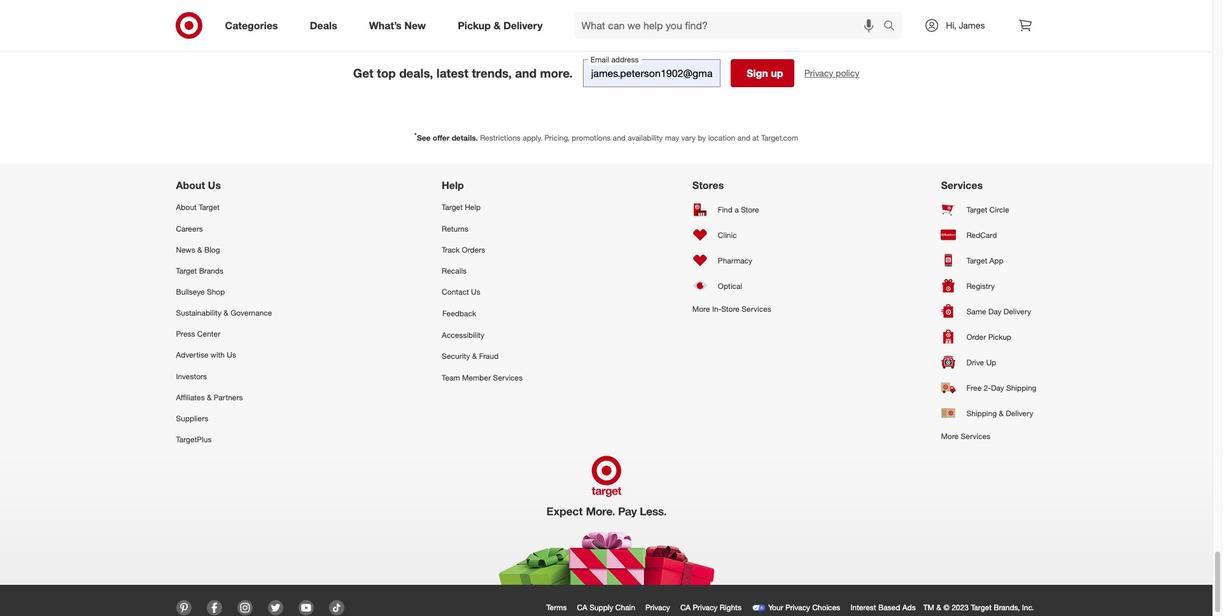 Task type: describe. For each thing, give the bounding box(es) containing it.
interest based ads link
[[848, 601, 924, 616]]

what's new link
[[358, 11, 442, 39]]

careers
[[176, 224, 203, 233]]

contact
[[442, 287, 469, 297]]

team
[[442, 373, 460, 383]]

target down about us
[[199, 203, 220, 212]]

by
[[698, 133, 707, 143]]

find a store link
[[693, 197, 772, 223]]

promotions
[[572, 133, 611, 143]]

center
[[197, 329, 221, 339]]

delivery for shipping & delivery
[[1006, 409, 1034, 418]]

& for news
[[197, 245, 202, 255]]

apply.
[[523, 133, 543, 143]]

store for in-
[[722, 305, 740, 314]]

returns link
[[442, 218, 523, 239]]

services inside 'link'
[[742, 305, 772, 314]]

brands
[[199, 266, 224, 276]]

registry
[[967, 281, 995, 291]]

privacy policy link
[[805, 67, 860, 80]]

categories link
[[214, 11, 294, 39]]

more.
[[540, 66, 573, 81]]

target app
[[967, 256, 1004, 266]]

what's new
[[369, 19, 426, 32]]

investors link
[[176, 366, 272, 387]]

based
[[879, 603, 901, 613]]

search
[[878, 20, 909, 33]]

about for about us
[[176, 179, 205, 192]]

target circle
[[967, 205, 1010, 215]]

track orders link
[[442, 239, 523, 260]]

tm
[[924, 603, 935, 613]]

rights
[[720, 603, 742, 613]]

accessibility link
[[442, 325, 523, 346]]

advertise with us
[[176, 351, 236, 360]]

returns
[[442, 224, 469, 233]]

delivery for pickup & delivery
[[504, 19, 543, 32]]

1 vertical spatial shipping
[[967, 409, 997, 418]]

registry link
[[942, 274, 1037, 299]]

affiliates & partners link
[[176, 387, 272, 408]]

recalls link
[[442, 260, 523, 282]]

accessibility
[[442, 331, 485, 340]]

privacy right your
[[786, 603, 811, 613]]

up
[[771, 67, 784, 80]]

press
[[176, 329, 195, 339]]

targetplus
[[176, 435, 212, 445]]

feedback
[[443, 309, 477, 319]]

news & blog
[[176, 245, 220, 255]]

brands,
[[994, 603, 1021, 613]]

your privacy choices link
[[750, 601, 848, 616]]

target: expect more. pay less. image
[[428, 450, 786, 585]]

member
[[462, 373, 491, 383]]

team member services
[[442, 373, 523, 383]]

details.
[[452, 133, 478, 143]]

track orders
[[442, 245, 486, 255]]

with
[[211, 351, 225, 360]]

affiliates & partners
[[176, 393, 243, 402]]

track
[[442, 245, 460, 255]]

sustainability
[[176, 308, 222, 318]]

blog
[[204, 245, 220, 255]]

& for sustainability
[[224, 308, 229, 318]]

in-
[[713, 305, 722, 314]]

offer
[[433, 133, 450, 143]]

target for target help
[[442, 203, 463, 212]]

order pickup link
[[942, 324, 1037, 350]]

free 2-day shipping
[[967, 383, 1037, 393]]

news & blog link
[[176, 239, 272, 260]]

your privacy choices
[[769, 603, 841, 613]]

investors
[[176, 372, 207, 381]]

target.com
[[762, 133, 799, 143]]

pharmacy link
[[693, 248, 772, 274]]

governance
[[231, 308, 272, 318]]

target for target app
[[967, 256, 988, 266]]

at
[[753, 133, 759, 143]]

©
[[944, 603, 950, 613]]

optical link
[[693, 274, 772, 299]]

contact us
[[442, 287, 481, 297]]

chain
[[616, 603, 636, 613]]

redcard link
[[942, 223, 1037, 248]]

press center link
[[176, 324, 272, 345]]

target app link
[[942, 248, 1037, 274]]

pickup inside "link"
[[458, 19, 491, 32]]

0 horizontal spatial and
[[515, 66, 537, 81]]

deals,
[[399, 66, 433, 81]]

& for affiliates
[[207, 393, 212, 402]]

drive up
[[967, 358, 997, 367]]

feedback button
[[442, 303, 523, 325]]

bullseye shop link
[[176, 282, 272, 303]]

1 horizontal spatial and
[[613, 133, 626, 143]]

sign up
[[747, 67, 784, 80]]

order
[[967, 332, 987, 342]]

interest
[[851, 603, 877, 613]]

redcard
[[967, 230, 998, 240]]

more for more in-store services
[[693, 305, 711, 314]]

same day delivery link
[[942, 299, 1037, 324]]

stores
[[693, 179, 724, 192]]



Task type: locate. For each thing, give the bounding box(es) containing it.
1 horizontal spatial more
[[942, 432, 959, 442]]

0 horizontal spatial more
[[693, 305, 711, 314]]

your
[[769, 603, 784, 613]]

shipping up shipping & delivery
[[1007, 383, 1037, 393]]

shipping & delivery
[[967, 409, 1034, 418]]

find a store
[[718, 205, 760, 215]]

store right a
[[741, 205, 760, 215]]

optical
[[718, 281, 743, 291]]

1 horizontal spatial store
[[741, 205, 760, 215]]

1 vertical spatial us
[[471, 287, 481, 297]]

delivery for same day delivery
[[1004, 307, 1032, 316]]

0 vertical spatial day
[[989, 307, 1002, 316]]

services down optical link
[[742, 305, 772, 314]]

1 horizontal spatial help
[[465, 203, 481, 212]]

about for about target
[[176, 203, 197, 212]]

day right same
[[989, 307, 1002, 316]]

pickup right order
[[989, 332, 1012, 342]]

0 horizontal spatial help
[[442, 179, 464, 192]]

ca for ca supply chain
[[577, 603, 588, 613]]

0 vertical spatial us
[[208, 179, 221, 192]]

security & fraud
[[442, 352, 499, 361]]

target circle link
[[942, 197, 1037, 223]]

sustainability & governance link
[[176, 303, 272, 324]]

inc.
[[1023, 603, 1035, 613]]

services
[[942, 179, 983, 192], [742, 305, 772, 314], [493, 373, 523, 383], [961, 432, 991, 442]]

sponsored
[[951, 24, 989, 33]]

us up about target link
[[208, 179, 221, 192]]

get top deals, latest trends, and more.
[[353, 66, 573, 81]]

security & fraud link
[[442, 346, 523, 367]]

1 horizontal spatial pickup
[[989, 332, 1012, 342]]

tm & © 2023 target brands, inc.
[[924, 603, 1035, 613]]

0 horizontal spatial ca
[[577, 603, 588, 613]]

new
[[405, 19, 426, 32]]

up
[[987, 358, 997, 367]]

1 ca from the left
[[577, 603, 588, 613]]

fraud
[[479, 352, 499, 361]]

suppliers
[[176, 414, 208, 423]]

pricing,
[[545, 133, 570, 143]]

and left more.
[[515, 66, 537, 81]]

hi,
[[947, 20, 957, 31]]

target left circle
[[967, 205, 988, 215]]

about up about target
[[176, 179, 205, 192]]

store for a
[[741, 205, 760, 215]]

help up returns link
[[465, 203, 481, 212]]

delivery inside "link"
[[504, 19, 543, 32]]

0 vertical spatial more
[[693, 305, 711, 314]]

& inside news & blog link
[[197, 245, 202, 255]]

target brands
[[176, 266, 224, 276]]

0 horizontal spatial shipping
[[967, 409, 997, 418]]

& for shipping
[[1000, 409, 1004, 418]]

privacy right chain
[[646, 603, 671, 613]]

1 vertical spatial store
[[722, 305, 740, 314]]

1 vertical spatial day
[[992, 383, 1005, 393]]

about target
[[176, 203, 220, 212]]

None text field
[[583, 59, 721, 87]]

ca supply chain link
[[575, 601, 643, 616]]

and left at
[[738, 133, 751, 143]]

target down news
[[176, 266, 197, 276]]

ads
[[903, 603, 916, 613]]

about target link
[[176, 197, 272, 218]]

1 vertical spatial more
[[942, 432, 959, 442]]

delivery up the trends,
[[504, 19, 543, 32]]

get
[[353, 66, 374, 81]]

search button
[[878, 11, 909, 42]]

more inside 'link'
[[693, 305, 711, 314]]

privacy left rights
[[693, 603, 718, 613]]

location
[[709, 133, 736, 143]]

more down shipping & delivery link
[[942, 432, 959, 442]]

0 vertical spatial about
[[176, 179, 205, 192]]

1 horizontal spatial ca
[[681, 603, 691, 613]]

& inside "pickup & delivery" "link"
[[494, 19, 501, 32]]

What can we help you find? suggestions appear below search field
[[574, 11, 887, 39]]

a
[[735, 205, 739, 215]]

1 horizontal spatial shipping
[[1007, 383, 1037, 393]]

1 about from the top
[[176, 179, 205, 192]]

services down fraud
[[493, 373, 523, 383]]

& for security
[[472, 352, 477, 361]]

1 vertical spatial delivery
[[1004, 307, 1032, 316]]

& left ©
[[937, 603, 942, 613]]

2023
[[952, 603, 969, 613]]

day right free
[[992, 383, 1005, 393]]

drive
[[967, 358, 985, 367]]

more in-store services
[[693, 305, 772, 314]]

availability
[[628, 133, 663, 143]]

0 horizontal spatial store
[[722, 305, 740, 314]]

store inside 'link'
[[722, 305, 740, 314]]

bullseye shop
[[176, 287, 225, 297]]

deals link
[[299, 11, 353, 39]]

delivery up order pickup
[[1004, 307, 1032, 316]]

privacy inside "link"
[[805, 68, 834, 79]]

& down bullseye shop link
[[224, 308, 229, 318]]

0 horizontal spatial us
[[208, 179, 221, 192]]

* see offer details. restrictions apply. pricing, promotions and availability may vary by location and at target.com
[[415, 131, 799, 143]]

latest
[[437, 66, 469, 81]]

may
[[665, 133, 680, 143]]

top
[[377, 66, 396, 81]]

2 vertical spatial delivery
[[1006, 409, 1034, 418]]

0 vertical spatial pickup
[[458, 19, 491, 32]]

target for target brands
[[176, 266, 197, 276]]

privacy link
[[643, 601, 678, 616]]

0 vertical spatial store
[[741, 205, 760, 215]]

target help
[[442, 203, 481, 212]]

services down shipping & delivery link
[[961, 432, 991, 442]]

free
[[967, 383, 982, 393]]

us for about us
[[208, 179, 221, 192]]

suppliers link
[[176, 408, 272, 429]]

0 vertical spatial help
[[442, 179, 464, 192]]

ca supply chain
[[577, 603, 636, 613]]

pickup up "get top deals, latest trends, and more."
[[458, 19, 491, 32]]

target
[[199, 203, 220, 212], [442, 203, 463, 212], [967, 205, 988, 215], [967, 256, 988, 266], [176, 266, 197, 276], [971, 603, 992, 613]]

about us
[[176, 179, 221, 192]]

& left blog
[[197, 245, 202, 255]]

1 vertical spatial pickup
[[989, 332, 1012, 342]]

hi, james
[[947, 20, 986, 31]]

& down free 2-day shipping
[[1000, 409, 1004, 418]]

press center
[[176, 329, 221, 339]]

us right with
[[227, 351, 236, 360]]

privacy left policy
[[805, 68, 834, 79]]

news
[[176, 245, 195, 255]]

& for tm
[[937, 603, 942, 613]]

2 ca from the left
[[681, 603, 691, 613]]

0 vertical spatial shipping
[[1007, 383, 1037, 393]]

target right 2023
[[971, 603, 992, 613]]

about up careers
[[176, 203, 197, 212]]

& inside shipping & delivery link
[[1000, 409, 1004, 418]]

target up "returns"
[[442, 203, 463, 212]]

clinic
[[718, 230, 737, 240]]

circle
[[990, 205, 1010, 215]]

careers link
[[176, 218, 272, 239]]

2 about from the top
[[176, 203, 197, 212]]

advertise
[[176, 351, 209, 360]]

& inside affiliates & partners link
[[207, 393, 212, 402]]

trends,
[[472, 66, 512, 81]]

sign
[[747, 67, 769, 80]]

ca privacy rights
[[681, 603, 742, 613]]

1 horizontal spatial us
[[227, 351, 236, 360]]

1 vertical spatial help
[[465, 203, 481, 212]]

target left app
[[967, 256, 988, 266]]

more left in-
[[693, 305, 711, 314]]

ca privacy rights link
[[678, 601, 750, 616]]

shipping up more services link
[[967, 409, 997, 418]]

orders
[[462, 245, 486, 255]]

us right contact
[[471, 287, 481, 297]]

& right affiliates on the bottom
[[207, 393, 212, 402]]

0 horizontal spatial pickup
[[458, 19, 491, 32]]

james
[[959, 20, 986, 31]]

2 horizontal spatial us
[[471, 287, 481, 297]]

target for target circle
[[967, 205, 988, 215]]

supply
[[590, 603, 614, 613]]

about
[[176, 179, 205, 192], [176, 203, 197, 212]]

delivery down free 2-day shipping
[[1006, 409, 1034, 418]]

team member services link
[[442, 367, 523, 388]]

2 vertical spatial us
[[227, 351, 236, 360]]

ca
[[577, 603, 588, 613], [681, 603, 691, 613]]

0 vertical spatial delivery
[[504, 19, 543, 32]]

& for pickup
[[494, 19, 501, 32]]

pickup & delivery link
[[447, 11, 559, 39]]

store
[[741, 205, 760, 215], [722, 305, 740, 314]]

and left availability
[[613, 133, 626, 143]]

& inside security & fraud link
[[472, 352, 477, 361]]

ca left supply
[[577, 603, 588, 613]]

more for more services
[[942, 432, 959, 442]]

us for contact us
[[471, 287, 481, 297]]

bullseye
[[176, 287, 205, 297]]

contact us link
[[442, 282, 523, 303]]

advertise with us link
[[176, 345, 272, 366]]

& left fraud
[[472, 352, 477, 361]]

2 horizontal spatial and
[[738, 133, 751, 143]]

& up the trends,
[[494, 19, 501, 32]]

terms
[[547, 603, 567, 613]]

& inside sustainability & governance link
[[224, 308, 229, 318]]

1 vertical spatial about
[[176, 203, 197, 212]]

store down optical link
[[722, 305, 740, 314]]

help up 'target help' in the left of the page
[[442, 179, 464, 192]]

services up target circle
[[942, 179, 983, 192]]

more services
[[942, 432, 991, 442]]

same day delivery
[[967, 307, 1032, 316]]

ca for ca privacy rights
[[681, 603, 691, 613]]

shipping & delivery link
[[942, 401, 1037, 426]]

same
[[967, 307, 987, 316]]

ca right privacy link
[[681, 603, 691, 613]]



Task type: vqa. For each thing, say whether or not it's contained in the screenshot.
the bottom THE TARGET
no



